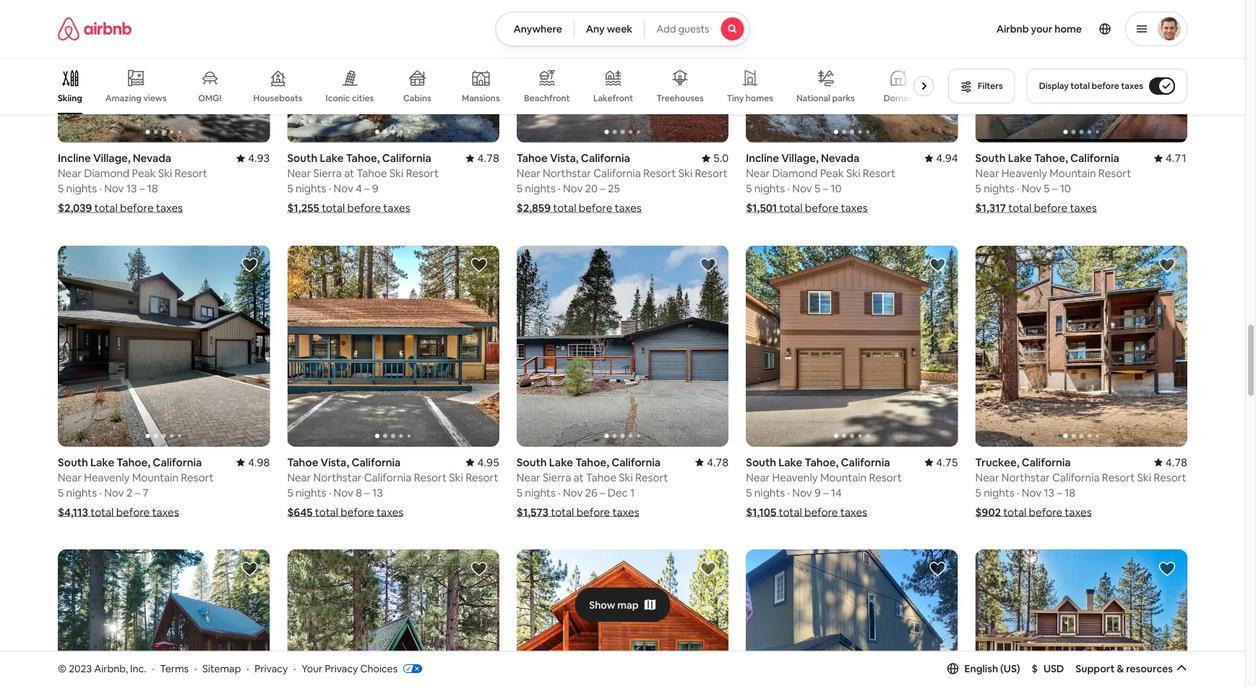 Task type: locate. For each thing, give the bounding box(es) containing it.
iconic cities
[[326, 92, 374, 104]]

1 horizontal spatial 18
[[1065, 486, 1076, 500]]

south lake tahoe, california near heavenly mountain resort 5 nights · nov 5 – 10 $1,317 total before taxes
[[976, 151, 1132, 215]]

1 peak from the left
[[132, 167, 156, 181]]

incline village, nevada near diamond peak ski resort 5 nights · nov 13 – 18 $2,039 total before taxes
[[58, 151, 207, 215]]

south inside south lake tahoe, california near sierra at tahoe ski resort 5 nights · nov 26 – dec 1 $1,573 total before taxes
[[517, 456, 547, 470]]

0 horizontal spatial heavenly
[[84, 471, 130, 485]]

0 horizontal spatial 4.78
[[478, 151, 499, 165]]

1 horizontal spatial northstar
[[543, 167, 591, 181]]

near down truckee, at the bottom of the page
[[976, 471, 1000, 485]]

total right $1,255
[[322, 201, 345, 215]]

5
[[58, 182, 64, 196], [287, 182, 293, 196], [517, 182, 523, 196], [746, 182, 752, 196], [815, 182, 821, 196], [976, 182, 982, 196], [1044, 182, 1050, 196], [58, 486, 64, 500], [287, 486, 293, 500], [517, 486, 523, 500], [746, 486, 752, 500], [976, 486, 982, 500]]

1 village, from the left
[[93, 151, 131, 165]]

sierra inside south lake tahoe, california near sierra at tahoe ski resort 5 nights · nov 26 – dec 1 $1,573 total before taxes
[[543, 471, 571, 485]]

homes
[[746, 93, 774, 104]]

california inside south lake tahoe, california near heavenly mountain resort 5 nights · nov 2 – 7 $4,113 total before taxes
[[153, 456, 202, 470]]

northstar
[[543, 167, 591, 181], [313, 471, 362, 485], [1002, 471, 1050, 485]]

northstar up 20
[[543, 167, 591, 181]]

near up $4,113
[[58, 471, 82, 485]]

nevada for 10
[[821, 151, 860, 165]]

inc.
[[130, 662, 146, 675]]

south inside south lake tahoe, california near heavenly mountain resort 5 nights · nov 9 – 14 $1,105 total before taxes
[[746, 456, 777, 470]]

18 inside incline village, nevada near diamond peak ski resort 5 nights · nov 13 – 18 $2,039 total before taxes
[[147, 182, 158, 196]]

before down 4
[[347, 201, 381, 215]]

1 horizontal spatial heavenly
[[772, 471, 818, 485]]

at inside south lake tahoe, california near sierra at tahoe ski resort 5 nights · nov 26 – dec 1 $1,573 total before taxes
[[574, 471, 584, 485]]

4.93
[[248, 151, 270, 165]]

1 horizontal spatial 4.78
[[707, 456, 729, 470]]

5 inside south lake tahoe, california near heavenly mountain resort 5 nights · nov 2 – 7 $4,113 total before taxes
[[58, 486, 64, 500]]

total right $4,113
[[91, 505, 114, 520]]

vista,
[[550, 151, 579, 165], [321, 456, 349, 470]]

– inside south lake tahoe, california near sierra at tahoe ski resort 5 nights · nov 26 – dec 1 $1,573 total before taxes
[[600, 486, 606, 500]]

1 horizontal spatial 4.78 out of 5 average rating image
[[1154, 456, 1188, 470]]

0 horizontal spatial diamond
[[84, 167, 130, 181]]

amazing
[[105, 92, 142, 104]]

week
[[607, 22, 633, 35]]

vista, inside tahoe vista, california near northstar california resort ski resort 5 nights · nov 20 – 25 $2,859 total before taxes
[[550, 151, 579, 165]]

·
[[99, 182, 102, 196], [329, 182, 331, 196], [558, 182, 561, 196], [788, 182, 790, 196], [1017, 182, 1020, 196], [99, 486, 102, 500], [329, 486, 331, 500], [558, 486, 561, 500], [788, 486, 790, 500], [1017, 486, 1020, 500], [152, 662, 154, 675], [194, 662, 197, 675], [247, 662, 249, 675], [294, 662, 296, 675]]

nights up the $902
[[984, 486, 1015, 500]]

nights up $4,113
[[66, 486, 97, 500]]

anywhere button
[[496, 12, 575, 46]]

1 nevada from the left
[[133, 151, 171, 165]]

before down 14
[[805, 505, 838, 520]]

ski inside incline village, nevada near diamond peak ski resort 5 nights · nov 5 – 10 $1,501 total before taxes
[[847, 167, 861, 181]]

diamond inside incline village, nevada near diamond peak ski resort 5 nights · nov 13 – 18 $2,039 total before taxes
[[84, 167, 130, 181]]

1 horizontal spatial privacy
[[325, 662, 358, 675]]

$2,859
[[517, 201, 551, 215]]

$
[[1032, 662, 1038, 675]]

0 horizontal spatial 10
[[831, 182, 842, 196]]

1 horizontal spatial sierra
[[543, 471, 571, 485]]

2 village, from the left
[[782, 151, 819, 165]]

guests
[[678, 22, 710, 35]]

tahoe right 4.98
[[287, 456, 318, 470]]

1 horizontal spatial 10
[[1060, 182, 1071, 196]]

lake
[[320, 151, 344, 165], [1008, 151, 1032, 165], [90, 456, 114, 470], [549, 456, 573, 470], [779, 456, 803, 470]]

0 horizontal spatial 18
[[147, 182, 158, 196]]

sierra up $1,573
[[543, 471, 571, 485]]

2 horizontal spatial mountain
[[1050, 167, 1096, 181]]

nights inside south lake tahoe, california near heavenly mountain resort 5 nights · nov 5 – 10 $1,317 total before taxes
[[984, 182, 1015, 196]]

before right '$1,317' at right top
[[1034, 201, 1068, 215]]

$1,317
[[976, 201, 1006, 215]]

northstar inside truckee, california near northstar california resort ski resort 5 nights · nov 13 – 18 $902 total before taxes
[[1002, 471, 1050, 485]]

northstar down truckee, at the bottom of the page
[[1002, 471, 1050, 485]]

0 horizontal spatial 4.78 out of 5 average rating image
[[695, 456, 729, 470]]

before down "2"
[[116, 505, 150, 520]]

– inside south lake tahoe, california near heavenly mountain resort 5 nights · nov 2 – 7 $4,113 total before taxes
[[135, 486, 140, 500]]

south right the 4.94
[[976, 151, 1006, 165]]

south up $4,113
[[58, 456, 88, 470]]

south for south lake tahoe, california near heavenly mountain resort 5 nights · nov 9 – 14 $1,105 total before taxes
[[746, 456, 777, 470]]

$2,039
[[58, 201, 92, 215]]

nevada down views
[[133, 151, 171, 165]]

incline right 5.0
[[746, 151, 779, 165]]

nights up $645
[[296, 486, 326, 500]]

nights inside incline village, nevada near diamond peak ski resort 5 nights · nov 5 – 10 $1,501 total before taxes
[[755, 182, 785, 196]]

california inside south lake tahoe, california near heavenly mountain resort 5 nights · nov 5 – 10 $1,317 total before taxes
[[1071, 151, 1120, 165]]

1 horizontal spatial 9
[[815, 486, 821, 500]]

2 horizontal spatial 4.78
[[1166, 456, 1188, 470]]

add to wishlist: incline village, nevada image
[[929, 561, 947, 578]]

sierra for nov 4 – 9
[[313, 167, 342, 181]]

1 horizontal spatial add to wishlist: south lake tahoe, california image
[[929, 257, 947, 274]]

domes
[[884, 93, 913, 104]]

mountain inside south lake tahoe, california near heavenly mountain resort 5 nights · nov 9 – 14 $1,105 total before taxes
[[821, 471, 867, 485]]

1 incline from the left
[[58, 151, 91, 165]]

tahoe vista, california near northstar california resort ski resort 5 nights · nov 20 – 25 $2,859 total before taxes
[[517, 151, 728, 215]]

total right '$1,317' at right top
[[1009, 201, 1032, 215]]

california inside "south lake tahoe, california near sierra at tahoe ski resort 5 nights · nov 4 – 9 $1,255 total before taxes"
[[382, 151, 431, 165]]

nov inside tahoe vista, california near northstar california resort ski resort 5 nights · nov 8 – 13 $645 total before taxes
[[334, 486, 353, 500]]

tahoe up "26"
[[586, 471, 617, 485]]

diamond inside incline village, nevada near diamond peak ski resort 5 nights · nov 5 – 10 $1,501 total before taxes
[[772, 167, 818, 181]]

incline for incline village, nevada near diamond peak ski resort 5 nights · nov 5 – 10 $1,501 total before taxes
[[746, 151, 779, 165]]

$1,573
[[517, 505, 549, 520]]

before right the $1,501
[[805, 201, 839, 215]]

nights inside incline village, nevada near diamond peak ski resort 5 nights · nov 13 – 18 $2,039 total before taxes
[[66, 182, 97, 196]]

· inside south lake tahoe, california near heavenly mountain resort 5 nights · nov 5 – 10 $1,317 total before taxes
[[1017, 182, 1020, 196]]

mountain for nov 9 – 14
[[821, 471, 867, 485]]

sierra up $1,255
[[313, 167, 342, 181]]

nevada inside incline village, nevada near diamond peak ski resort 5 nights · nov 13 – 18 $2,039 total before taxes
[[133, 151, 171, 165]]

2 peak from the left
[[820, 167, 844, 181]]

10
[[831, 182, 842, 196], [1060, 182, 1071, 196]]

1 vertical spatial 9
[[815, 486, 821, 500]]

· inside "south lake tahoe, california near sierra at tahoe ski resort 5 nights · nov 4 – 9 $1,255 total before taxes"
[[329, 182, 331, 196]]

none search field containing anywhere
[[496, 12, 750, 46]]

tahoe, inside south lake tahoe, california near sierra at tahoe ski resort 5 nights · nov 26 – dec 1 $1,573 total before taxes
[[576, 456, 609, 470]]

total right $2,859 on the top left of page
[[553, 201, 577, 215]]

0 horizontal spatial nevada
[[133, 151, 171, 165]]

mountain inside south lake tahoe, california near heavenly mountain resort 5 nights · nov 5 – 10 $1,317 total before taxes
[[1050, 167, 1096, 181]]

heavenly up '$1,317' at right top
[[1002, 167, 1048, 181]]

truckee, california near northstar california resort ski resort 5 nights · nov 13 – 18 $902 total before taxes
[[976, 456, 1187, 520]]

2 10 from the left
[[1060, 182, 1071, 196]]

skiing
[[58, 93, 82, 104]]

total inside truckee, california near northstar california resort ski resort 5 nights · nov 13 – 18 $902 total before taxes
[[1004, 505, 1027, 520]]

mountain
[[1050, 167, 1096, 181], [132, 471, 179, 485], [821, 471, 867, 485]]

omg!
[[198, 93, 222, 104]]

total right $1,573
[[551, 505, 574, 520]]

1 horizontal spatial peak
[[820, 167, 844, 181]]

diamond up $2,039
[[84, 167, 130, 181]]

tahoe, for 26
[[576, 456, 609, 470]]

7
[[143, 486, 148, 500]]

near up $2,859 on the top left of page
[[517, 167, 541, 181]]

village, down national
[[782, 151, 819, 165]]

tahoe right 4.78 out of 5 average rating image on the left of the page
[[517, 151, 548, 165]]

13 inside tahoe vista, california near northstar california resort ski resort 5 nights · nov 8 – 13 $645 total before taxes
[[372, 486, 383, 500]]

1 10 from the left
[[831, 182, 842, 196]]

incline up $2,039
[[58, 151, 91, 165]]

your
[[302, 662, 323, 675]]

display total before taxes
[[1039, 80, 1144, 91]]

sitemap link
[[203, 662, 241, 675]]

nov inside south lake tahoe, california near sierra at tahoe ski resort 5 nights · nov 26 – dec 1 $1,573 total before taxes
[[563, 486, 583, 500]]

0 horizontal spatial sierra
[[313, 167, 342, 181]]

group containing amazing views
[[58, 58, 940, 114]]

south lake tahoe, california near heavenly mountain resort 5 nights · nov 9 – 14 $1,105 total before taxes
[[746, 456, 902, 520]]

nights up $2,039
[[66, 182, 97, 196]]

diamond up the $1,501
[[772, 167, 818, 181]]

nevada inside incline village, nevada near diamond peak ski resort 5 nights · nov 5 – 10 $1,501 total before taxes
[[821, 151, 860, 165]]

tiny
[[727, 93, 744, 104]]

taxes
[[1121, 80, 1144, 91], [156, 201, 183, 215], [383, 201, 410, 215], [615, 201, 642, 215], [841, 201, 868, 215], [1070, 201, 1097, 215], [152, 505, 179, 520], [377, 505, 404, 520], [613, 505, 640, 520], [841, 505, 868, 520], [1065, 505, 1092, 520]]

near up $1,105
[[746, 471, 770, 485]]

1 diamond from the left
[[84, 167, 130, 181]]

heavenly up "2"
[[84, 471, 130, 485]]

0 horizontal spatial northstar
[[313, 471, 362, 485]]

total right display
[[1071, 80, 1090, 91]]

near
[[58, 167, 82, 181], [287, 167, 311, 181], [517, 167, 541, 181], [746, 167, 770, 181], [976, 167, 1000, 181], [58, 471, 82, 485], [287, 471, 311, 485], [517, 471, 541, 485], [746, 471, 770, 485], [976, 471, 1000, 485]]

2 horizontal spatial add to wishlist: south lake tahoe, california image
[[1159, 561, 1176, 578]]

nights up $1,255
[[296, 182, 326, 196]]

0 horizontal spatial privacy
[[255, 662, 288, 675]]

$1,501
[[746, 201, 777, 215]]

2 horizontal spatial northstar
[[1002, 471, 1050, 485]]

20
[[585, 182, 598, 196]]

None search field
[[496, 12, 750, 46]]

heavenly for nov 2 – 7
[[84, 471, 130, 485]]

ski inside incline village, nevada near diamond peak ski resort 5 nights · nov 13 – 18 $2,039 total before taxes
[[158, 167, 172, 181]]

near up the $1,501
[[746, 167, 770, 181]]

– inside south lake tahoe, california near heavenly mountain resort 5 nights · nov 5 – 10 $1,317 total before taxes
[[1053, 182, 1058, 196]]

near up $1,573
[[517, 471, 541, 485]]

before down "26"
[[577, 505, 610, 520]]

heavenly for nov 9 – 14
[[772, 471, 818, 485]]

nights up the $1,501
[[755, 182, 785, 196]]

total right the $902
[[1004, 505, 1027, 520]]

1 horizontal spatial village,
[[782, 151, 819, 165]]

near up $2,039
[[58, 167, 82, 181]]

4.78 out of 5 average rating image
[[695, 456, 729, 470], [1154, 456, 1188, 470]]

national parks
[[797, 92, 855, 104]]

1 horizontal spatial at
[[574, 471, 584, 485]]

nights up $2,859 on the top left of page
[[525, 182, 556, 196]]

near up $645
[[287, 471, 311, 485]]

south right 4.93
[[287, 151, 318, 165]]

total right $2,039
[[94, 201, 118, 215]]

village, for nov 13 – 18
[[93, 151, 131, 165]]

heavenly
[[1002, 167, 1048, 181], [84, 471, 130, 485], [772, 471, 818, 485]]

near inside truckee, california near northstar california resort ski resort 5 nights · nov 13 – 18 $902 total before taxes
[[976, 471, 1000, 485]]

5.0 out of 5 average rating image
[[702, 151, 729, 165]]

village, inside incline village, nevada near diamond peak ski resort 5 nights · nov 13 – 18 $2,039 total before taxes
[[93, 151, 131, 165]]

– inside incline village, nevada near diamond peak ski resort 5 nights · nov 5 – 10 $1,501 total before taxes
[[823, 182, 829, 196]]

near up $1,255
[[287, 167, 311, 181]]

4.95
[[478, 456, 499, 470]]

0 vertical spatial 18
[[147, 182, 158, 196]]

· inside incline village, nevada near diamond peak ski resort 5 nights · nov 5 – 10 $1,501 total before taxes
[[788, 182, 790, 196]]

add to wishlist: south lake tahoe, california image
[[700, 257, 717, 274], [929, 257, 947, 274], [1159, 561, 1176, 578]]

nov
[[104, 182, 124, 196], [334, 182, 353, 196], [563, 182, 583, 196], [793, 182, 812, 196], [1022, 182, 1042, 196], [104, 486, 124, 500], [334, 486, 353, 500], [563, 486, 583, 500], [793, 486, 812, 500], [1022, 486, 1042, 500]]

1 vertical spatial at
[[574, 471, 584, 485]]

add to wishlist: south lake tahoe, california image
[[241, 257, 258, 274], [471, 561, 488, 578], [700, 561, 717, 578]]

add to wishlist: tahoe vista, california image
[[471, 257, 488, 274]]

add to wishlist: south lake tahoe, california image for 4.78
[[700, 257, 717, 274]]

incline
[[58, 151, 91, 165], [746, 151, 779, 165]]

18
[[147, 182, 158, 196], [1065, 486, 1076, 500]]

2 horizontal spatial add to wishlist: south lake tahoe, california image
[[700, 561, 717, 578]]

resort inside south lake tahoe, california near heavenly mountain resort 5 nights · nov 9 – 14 $1,105 total before taxes
[[869, 471, 902, 485]]

south lake tahoe, california near sierra at tahoe ski resort 5 nights · nov 26 – dec 1 $1,573 total before taxes
[[517, 456, 668, 520]]

1 vertical spatial 18
[[1065, 486, 1076, 500]]

· inside truckee, california near northstar california resort ski resort 5 nights · nov 13 – 18 $902 total before taxes
[[1017, 486, 1020, 500]]

near inside "south lake tahoe, california near sierra at tahoe ski resort 5 nights · nov 4 – 9 $1,255 total before taxes"
[[287, 167, 311, 181]]

2 4.78 out of 5 average rating image from the left
[[1154, 456, 1188, 470]]

vista, for nov 20 – 25
[[550, 151, 579, 165]]

4.94 out of 5 average rating image
[[925, 151, 958, 165]]

nov inside south lake tahoe, california near heavenly mountain resort 5 nights · nov 2 – 7 $4,113 total before taxes
[[104, 486, 124, 500]]

privacy right your
[[325, 662, 358, 675]]

tahoe, for 14
[[805, 456, 839, 470]]

· inside incline village, nevada near diamond peak ski resort 5 nights · nov 13 – 18 $2,039 total before taxes
[[99, 182, 102, 196]]

amazing views
[[105, 92, 167, 104]]

tahoe, inside "south lake tahoe, california near sierra at tahoe ski resort 5 nights · nov 4 – 9 $1,255 total before taxes"
[[346, 151, 380, 165]]

village, down amazing
[[93, 151, 131, 165]]

10 inside south lake tahoe, california near heavenly mountain resort 5 nights · nov 5 – 10 $1,317 total before taxes
[[1060, 182, 1071, 196]]

total inside button
[[1071, 80, 1090, 91]]

1 4.78 out of 5 average rating image from the left
[[695, 456, 729, 470]]

1 horizontal spatial mountain
[[821, 471, 867, 485]]

vista, for nov 8 – 13
[[321, 456, 349, 470]]

group
[[58, 58, 940, 114], [58, 246, 270, 447], [287, 246, 499, 447], [517, 246, 729, 447], [746, 246, 958, 447], [976, 246, 1188, 447], [58, 550, 270, 686], [287, 550, 499, 686], [517, 550, 729, 686], [746, 550, 958, 686], [976, 550, 1188, 686]]

1 horizontal spatial incline
[[746, 151, 779, 165]]

at inside "south lake tahoe, california near sierra at tahoe ski resort 5 nights · nov 4 – 9 $1,255 total before taxes"
[[344, 167, 354, 181]]

0 horizontal spatial at
[[344, 167, 354, 181]]

1 horizontal spatial vista,
[[550, 151, 579, 165]]

south right the 4.95
[[517, 456, 547, 470]]

2 horizontal spatial heavenly
[[1002, 167, 1048, 181]]

4.78
[[478, 151, 499, 165], [707, 456, 729, 470], [1166, 456, 1188, 470]]

2 nevada from the left
[[821, 151, 860, 165]]

nov inside incline village, nevada near diamond peak ski resort 5 nights · nov 13 – 18 $2,039 total before taxes
[[104, 182, 124, 196]]

south for south lake tahoe, california near sierra at tahoe ski resort 5 nights · nov 26 – dec 1 $1,573 total before taxes
[[517, 456, 547, 470]]

1 horizontal spatial diamond
[[772, 167, 818, 181]]

4.93 out of 5 average rating image
[[237, 151, 270, 165]]

0 vertical spatial vista,
[[550, 151, 579, 165]]

resort inside incline village, nevada near diamond peak ski resort 5 nights · nov 13 – 18 $2,039 total before taxes
[[175, 167, 207, 181]]

5 inside incline village, nevada near diamond peak ski resort 5 nights · nov 13 – 18 $2,039 total before taxes
[[58, 182, 64, 196]]

near inside south lake tahoe, california near sierra at tahoe ski resort 5 nights · nov 26 – dec 1 $1,573 total before taxes
[[517, 471, 541, 485]]

lakefront
[[594, 93, 633, 104]]

english
[[965, 662, 999, 675]]

total right the $1,501
[[780, 201, 803, 215]]

total right $1,105
[[779, 505, 802, 520]]

0 horizontal spatial peak
[[132, 167, 156, 181]]

10 for mountain
[[1060, 182, 1071, 196]]

5 inside south lake tahoe, california near sierra at tahoe ski resort 5 nights · nov 26 – dec 1 $1,573 total before taxes
[[517, 486, 523, 500]]

0 horizontal spatial vista,
[[321, 456, 349, 470]]

resort inside south lake tahoe, california near sierra at tahoe ski resort 5 nights · nov 26 – dec 1 $1,573 total before taxes
[[636, 471, 668, 485]]

lake for nov 9 – 14
[[779, 456, 803, 470]]

13
[[126, 182, 137, 196], [372, 486, 383, 500], [1044, 486, 1055, 500]]

$4,113
[[58, 505, 88, 520]]

add to wishlist: truckee, california image
[[1159, 257, 1176, 274]]

incline for incline village, nevada near diamond peak ski resort 5 nights · nov 13 – 18 $2,039 total before taxes
[[58, 151, 91, 165]]

before
[[1092, 80, 1120, 91], [120, 201, 154, 215], [347, 201, 381, 215], [579, 201, 613, 215], [805, 201, 839, 215], [1034, 201, 1068, 215], [116, 505, 150, 520], [341, 505, 374, 520], [577, 505, 610, 520], [805, 505, 838, 520], [1029, 505, 1063, 520]]

tahoe inside tahoe vista, california near northstar california resort ski resort 5 nights · nov 8 – 13 $645 total before taxes
[[287, 456, 318, 470]]

0 horizontal spatial 13
[[126, 182, 137, 196]]

9 right 4
[[372, 182, 379, 196]]

0 horizontal spatial mountain
[[132, 471, 179, 485]]

nights inside "south lake tahoe, california near sierra at tahoe ski resort 5 nights · nov 4 – 9 $1,255 total before taxes"
[[296, 182, 326, 196]]

airbnb
[[997, 22, 1029, 35]]

ski inside tahoe vista, california near northstar california resort ski resort 5 nights · nov 8 – 13 $645 total before taxes
[[449, 471, 463, 485]]

10 inside incline village, nevada near diamond peak ski resort 5 nights · nov 5 – 10 $1,501 total before taxes
[[831, 182, 842, 196]]

0 vertical spatial sierra
[[313, 167, 342, 181]]

0 vertical spatial at
[[344, 167, 354, 181]]

$ usd
[[1032, 662, 1064, 675]]

incline village, nevada near diamond peak ski resort 5 nights · nov 5 – 10 $1,501 total before taxes
[[746, 151, 896, 215]]

diamond
[[84, 167, 130, 181], [772, 167, 818, 181]]

nights
[[66, 182, 97, 196], [296, 182, 326, 196], [525, 182, 556, 196], [755, 182, 785, 196], [984, 182, 1015, 196], [66, 486, 97, 500], [296, 486, 326, 500], [525, 486, 556, 500], [755, 486, 785, 500], [984, 486, 1015, 500]]

south up $1,105
[[746, 456, 777, 470]]

13 inside incline village, nevada near diamond peak ski resort 5 nights · nov 13 – 18 $2,039 total before taxes
[[126, 182, 137, 196]]

before down 20
[[579, 201, 613, 215]]

2 diamond from the left
[[772, 167, 818, 181]]

nevada
[[133, 151, 171, 165], [821, 151, 860, 165]]

nights up $1,573
[[525, 486, 556, 500]]

northstar inside tahoe vista, california near northstar california resort ski resort 5 nights · nov 8 – 13 $645 total before taxes
[[313, 471, 362, 485]]

resort
[[175, 167, 207, 181], [406, 167, 439, 181], [643, 167, 676, 181], [695, 167, 728, 181], [863, 167, 896, 181], [1099, 167, 1132, 181], [181, 471, 214, 485], [414, 471, 447, 485], [466, 471, 499, 485], [636, 471, 668, 485], [869, 471, 902, 485], [1102, 471, 1135, 485], [1154, 471, 1187, 485]]

1 horizontal spatial nevada
[[821, 151, 860, 165]]

near inside tahoe vista, california near northstar california resort ski resort 5 nights · nov 20 – 25 $2,859 total before taxes
[[517, 167, 541, 181]]

1 vertical spatial vista,
[[321, 456, 349, 470]]

nov inside incline village, nevada near diamond peak ski resort 5 nights · nov 5 – 10 $1,501 total before taxes
[[793, 182, 812, 196]]

taxes inside south lake tahoe, california near heavenly mountain resort 5 nights · nov 5 – 10 $1,317 total before taxes
[[1070, 201, 1097, 215]]

0 horizontal spatial incline
[[58, 151, 91, 165]]

ski
[[158, 167, 172, 181], [390, 167, 404, 181], [679, 167, 693, 181], [847, 167, 861, 181], [449, 471, 463, 485], [619, 471, 633, 485], [1138, 471, 1152, 485]]

profile element
[[768, 0, 1188, 58]]

0 vertical spatial 9
[[372, 182, 379, 196]]

diamond for nov 5 – 10
[[772, 167, 818, 181]]

northstar inside tahoe vista, california near northstar california resort ski resort 5 nights · nov 20 – 25 $2,859 total before taxes
[[543, 167, 591, 181]]

1 vertical spatial sierra
[[543, 471, 571, 485]]

9 left 14
[[815, 486, 821, 500]]

dec
[[608, 486, 628, 500]]

2 horizontal spatial 13
[[1044, 486, 1055, 500]]

0 horizontal spatial add to wishlist: south lake tahoe, california image
[[700, 257, 717, 274]]

18 for california
[[1065, 486, 1076, 500]]

ski inside tahoe vista, california near northstar california resort ski resort 5 nights · nov 20 – 25 $2,859 total before taxes
[[679, 167, 693, 181]]

before right display
[[1092, 80, 1120, 91]]

near inside tahoe vista, california near northstar california resort ski resort 5 nights · nov 8 – 13 $645 total before taxes
[[287, 471, 311, 485]]

nevada down parks
[[821, 151, 860, 165]]

nights inside tahoe vista, california near northstar california resort ski resort 5 nights · nov 8 – 13 $645 total before taxes
[[296, 486, 326, 500]]

tahoe, inside south lake tahoe, california near heavenly mountain resort 5 nights · nov 5 – 10 $1,317 total before taxes
[[1035, 151, 1068, 165]]

©
[[58, 662, 67, 675]]

1 horizontal spatial 13
[[372, 486, 383, 500]]

2 privacy from the left
[[325, 662, 358, 675]]

lake for nov 2 – 7
[[90, 456, 114, 470]]

nov inside "south lake tahoe, california near sierra at tahoe ski resort 5 nights · nov 4 – 9 $1,255 total before taxes"
[[334, 182, 353, 196]]

nights up $1,105
[[755, 486, 785, 500]]

california inside south lake tahoe, california near sierra at tahoe ski resort 5 nights · nov 26 – dec 1 $1,573 total before taxes
[[612, 456, 661, 470]]

tahoe up 4
[[357, 167, 387, 181]]

0 horizontal spatial village,
[[93, 151, 131, 165]]

0 horizontal spatial 9
[[372, 182, 379, 196]]

4.78 for south lake tahoe, california near sierra at tahoe ski resort 5 nights · nov 4 – 9 $1,255 total before taxes
[[478, 151, 499, 165]]

beachfront
[[524, 93, 570, 104]]

tahoe, inside south lake tahoe, california near heavenly mountain resort 5 nights · nov 9 – 14 $1,105 total before taxes
[[805, 456, 839, 470]]

incline inside incline village, nevada near diamond peak ski resort 5 nights · nov 13 – 18 $2,039 total before taxes
[[58, 151, 91, 165]]

$1,105
[[746, 505, 777, 520]]

privacy left your
[[255, 662, 288, 675]]

before right the $902
[[1029, 505, 1063, 520]]

south for south lake tahoe, california near heavenly mountain resort 5 nights · nov 2 – 7 $4,113 total before taxes
[[58, 456, 88, 470]]

total inside "south lake tahoe, california near sierra at tahoe ski resort 5 nights · nov 4 – 9 $1,255 total before taxes"
[[322, 201, 345, 215]]

nights up '$1,317' at right top
[[984, 182, 1015, 196]]

heavenly up $1,105
[[772, 471, 818, 485]]

2 incline from the left
[[746, 151, 779, 165]]

tahoe,
[[346, 151, 380, 165], [1035, 151, 1068, 165], [117, 456, 150, 470], [576, 456, 609, 470], [805, 456, 839, 470]]

peak
[[132, 167, 156, 181], [820, 167, 844, 181]]

$645
[[287, 505, 313, 520]]

tahoe, for 4
[[346, 151, 380, 165]]

– inside incline village, nevada near diamond peak ski resort 5 nights · nov 13 – 18 $2,039 total before taxes
[[139, 182, 145, 196]]

4.71 out of 5 average rating image
[[1154, 151, 1188, 165]]

south
[[287, 151, 318, 165], [976, 151, 1006, 165], [58, 456, 88, 470], [517, 456, 547, 470], [746, 456, 777, 470]]

northstar up 8
[[313, 471, 362, 485]]

4.78 out of 5 average rating image for truckee, california near northstar california resort ski resort 5 nights · nov 13 – 18 $902 total before taxes
[[1154, 456, 1188, 470]]

before right $2,039
[[120, 201, 154, 215]]

before down 8
[[341, 505, 374, 520]]

total right $645
[[315, 505, 338, 520]]

sierra
[[313, 167, 342, 181], [543, 471, 571, 485]]

4.78 for south lake tahoe, california near sierra at tahoe ski resort 5 nights · nov 26 – dec 1 $1,573 total before taxes
[[707, 456, 729, 470]]

near up '$1,317' at right top
[[976, 167, 1000, 181]]



Task type: vqa. For each thing, say whether or not it's contained in the screenshot.


Task type: describe. For each thing, give the bounding box(es) containing it.
4.95 out of 5 average rating image
[[466, 456, 499, 470]]

tahoe, for 7
[[117, 456, 150, 470]]

usd
[[1044, 662, 1064, 675]]

$1,255
[[287, 201, 320, 215]]

nights inside south lake tahoe, california near heavenly mountain resort 5 nights · nov 2 – 7 $4,113 total before taxes
[[66, 486, 97, 500]]

4.71
[[1166, 151, 1188, 165]]

terms · sitemap · privacy ·
[[160, 662, 296, 675]]

at for 26
[[574, 471, 584, 485]]

terms link
[[160, 662, 189, 675]]

before inside south lake tahoe, california near heavenly mountain resort 5 nights · nov 9 – 14 $1,105 total before taxes
[[805, 505, 838, 520]]

support & resources
[[1076, 662, 1173, 675]]

cities
[[352, 92, 374, 104]]

national
[[797, 92, 831, 104]]

14
[[831, 486, 842, 500]]

before inside south lake tahoe, california near sierra at tahoe ski resort 5 nights · nov 26 – dec 1 $1,573 total before taxes
[[577, 505, 610, 520]]

any week
[[586, 22, 633, 35]]

tahoe vista, california near northstar california resort ski resort 5 nights · nov 8 – 13 $645 total before taxes
[[287, 456, 499, 520]]

any week button
[[574, 12, 645, 46]]

your
[[1031, 22, 1053, 35]]

near inside south lake tahoe, california near heavenly mountain resort 5 nights · nov 9 – 14 $1,105 total before taxes
[[746, 471, 770, 485]]

privacy inside 'your privacy choices' link
[[325, 662, 358, 675]]

5.0
[[713, 151, 729, 165]]

total inside incline village, nevada near diamond peak ski resort 5 nights · nov 13 – 18 $2,039 total before taxes
[[94, 201, 118, 215]]

taxes inside button
[[1121, 80, 1144, 91]]

1
[[630, 486, 635, 500]]

5 inside truckee, california near northstar california resort ski resort 5 nights · nov 13 – 18 $902 total before taxes
[[976, 486, 982, 500]]

4.94
[[937, 151, 958, 165]]

near inside incline village, nevada near diamond peak ski resort 5 nights · nov 13 – 18 $2,039 total before taxes
[[58, 167, 82, 181]]

10 for ski
[[831, 182, 842, 196]]

parks
[[833, 92, 855, 104]]

taxes inside truckee, california near northstar california resort ski resort 5 nights · nov 13 – 18 $902 total before taxes
[[1065, 505, 1092, 520]]

25
[[608, 182, 620, 196]]

taxes inside "south lake tahoe, california near sierra at tahoe ski resort 5 nights · nov 4 – 9 $1,255 total before taxes"
[[383, 201, 410, 215]]

0 horizontal spatial add to wishlist: south lake tahoe, california image
[[241, 257, 258, 274]]

display
[[1039, 80, 1069, 91]]

before inside incline village, nevada near diamond peak ski resort 5 nights · nov 13 – 18 $2,039 total before taxes
[[120, 201, 154, 215]]

nov inside tahoe vista, california near northstar california resort ski resort 5 nights · nov 20 – 25 $2,859 total before taxes
[[563, 182, 583, 196]]

2
[[126, 486, 132, 500]]

lake for nov 26 – dec 1
[[549, 456, 573, 470]]

northstar for nov 8 – 13
[[313, 471, 362, 485]]

tahoe, for 10
[[1035, 151, 1068, 165]]

sitemap
[[203, 662, 241, 675]]

taxes inside south lake tahoe, california near heavenly mountain resort 5 nights · nov 2 – 7 $4,113 total before taxes
[[152, 505, 179, 520]]

south lake tahoe, california near heavenly mountain resort 5 nights · nov 2 – 7 $4,113 total before taxes
[[58, 456, 214, 520]]

total inside south lake tahoe, california near heavenly mountain resort 5 nights · nov 2 – 7 $4,113 total before taxes
[[91, 505, 114, 520]]

4.78 out of 5 average rating image for south lake tahoe, california near sierra at tahoe ski resort 5 nights · nov 26 – dec 1 $1,573 total before taxes
[[695, 456, 729, 470]]

add to wishlist: carnelian bay, california image
[[241, 561, 258, 578]]

show
[[589, 598, 615, 611]]

at for 4
[[344, 167, 354, 181]]

houseboats
[[253, 92, 303, 104]]

airbnb,
[[94, 662, 128, 675]]

tahoe inside south lake tahoe, california near sierra at tahoe ski resort 5 nights · nov 26 – dec 1 $1,573 total before taxes
[[586, 471, 617, 485]]

filters
[[978, 80, 1003, 91]]

diamond for nov 13 – 18
[[84, 167, 130, 181]]

© 2023 airbnb, inc. ·
[[58, 662, 154, 675]]

2023
[[69, 662, 92, 675]]

tahoe inside "south lake tahoe, california near sierra at tahoe ski resort 5 nights · nov 4 – 9 $1,255 total before taxes"
[[357, 167, 387, 181]]

heavenly for nov 5 – 10
[[1002, 167, 1048, 181]]

before inside incline village, nevada near diamond peak ski resort 5 nights · nov 5 – 10 $1,501 total before taxes
[[805, 201, 839, 215]]

4.78 for truckee, california near northstar california resort ski resort 5 nights · nov 13 – 18 $902 total before taxes
[[1166, 456, 1188, 470]]

support
[[1076, 662, 1115, 675]]

near inside south lake tahoe, california near heavenly mountain resort 5 nights · nov 2 – 7 $4,113 total before taxes
[[58, 471, 82, 485]]

treehouses
[[657, 93, 704, 104]]

resort inside incline village, nevada near diamond peak ski resort 5 nights · nov 5 – 10 $1,501 total before taxes
[[863, 167, 896, 181]]

nights inside truckee, california near northstar california resort ski resort 5 nights · nov 13 – 18 $902 total before taxes
[[984, 486, 1015, 500]]

add
[[657, 22, 676, 35]]

airbnb your home
[[997, 22, 1082, 35]]

any
[[586, 22, 605, 35]]

resort inside south lake tahoe, california near heavenly mountain resort 5 nights · nov 2 – 7 $4,113 total before taxes
[[181, 471, 214, 485]]

13 for nevada
[[126, 182, 137, 196]]

lake for nov 5 – 10
[[1008, 151, 1032, 165]]

peak for 18
[[132, 167, 156, 181]]

$902
[[976, 505, 1001, 520]]

show map
[[589, 598, 639, 611]]

4.98
[[248, 456, 270, 470]]

nights inside tahoe vista, california near northstar california resort ski resort 5 nights · nov 20 – 25 $2,859 total before taxes
[[525, 182, 556, 196]]

peak for 10
[[820, 167, 844, 181]]

8
[[356, 486, 362, 500]]

· inside tahoe vista, california near northstar california resort ski resort 5 nights · nov 8 – 13 $645 total before taxes
[[329, 486, 331, 500]]

before inside truckee, california near northstar california resort ski resort 5 nights · nov 13 – 18 $902 total before taxes
[[1029, 505, 1063, 520]]

sierra for nov 26 – dec 1
[[543, 471, 571, 485]]

before inside tahoe vista, california near northstar california resort ski resort 5 nights · nov 8 – 13 $645 total before taxes
[[341, 505, 374, 520]]

village, for nov 5 – 10
[[782, 151, 819, 165]]

26
[[585, 486, 598, 500]]

near inside incline village, nevada near diamond peak ski resort 5 nights · nov 5 – 10 $1,501 total before taxes
[[746, 167, 770, 181]]

add to wishlist: south lake tahoe, california image for 4.75
[[929, 257, 947, 274]]

south for south lake tahoe, california near heavenly mountain resort 5 nights · nov 5 – 10 $1,317 total before taxes
[[976, 151, 1006, 165]]

5 inside tahoe vista, california near northstar california resort ski resort 5 nights · nov 20 – 25 $2,859 total before taxes
[[517, 182, 523, 196]]

before inside tahoe vista, california near northstar california resort ski resort 5 nights · nov 20 – 25 $2,859 total before taxes
[[579, 201, 613, 215]]

ski inside "south lake tahoe, california near sierra at tahoe ski resort 5 nights · nov 4 – 9 $1,255 total before taxes"
[[390, 167, 404, 181]]

· inside south lake tahoe, california near sierra at tahoe ski resort 5 nights · nov 26 – dec 1 $1,573 total before taxes
[[558, 486, 561, 500]]

5 inside "south lake tahoe, california near sierra at tahoe ski resort 5 nights · nov 4 – 9 $1,255 total before taxes"
[[287, 182, 293, 196]]

total inside south lake tahoe, california near heavenly mountain resort 5 nights · nov 5 – 10 $1,317 total before taxes
[[1009, 201, 1032, 215]]

english (us)
[[965, 662, 1021, 675]]

northstar for nov 20 – 25
[[543, 167, 591, 181]]

views
[[143, 92, 167, 104]]

total inside incline village, nevada near diamond peak ski resort 5 nights · nov 5 – 10 $1,501 total before taxes
[[780, 201, 803, 215]]

5 inside south lake tahoe, california near heavenly mountain resort 5 nights · nov 9 – 14 $1,105 total before taxes
[[746, 486, 752, 500]]

taxes inside south lake tahoe, california near sierra at tahoe ski resort 5 nights · nov 26 – dec 1 $1,573 total before taxes
[[613, 505, 640, 520]]

9 inside "south lake tahoe, california near sierra at tahoe ski resort 5 nights · nov 4 – 9 $1,255 total before taxes"
[[372, 182, 379, 196]]

1 privacy from the left
[[255, 662, 288, 675]]

display total before taxes button
[[1027, 69, 1188, 103]]

near inside south lake tahoe, california near heavenly mountain resort 5 nights · nov 5 – 10 $1,317 total before taxes
[[976, 167, 1000, 181]]

lake for nov 4 – 9
[[320, 151, 344, 165]]

1 horizontal spatial add to wishlist: south lake tahoe, california image
[[471, 561, 488, 578]]

total inside tahoe vista, california near northstar california resort ski resort 5 nights · nov 8 – 13 $645 total before taxes
[[315, 505, 338, 520]]

your privacy choices link
[[302, 662, 422, 676]]

mountain for nov 2 – 7
[[132, 471, 179, 485]]

truckee,
[[976, 456, 1020, 470]]

mountain for nov 5 – 10
[[1050, 167, 1096, 181]]

map
[[618, 598, 639, 611]]

before inside button
[[1092, 80, 1120, 91]]

nights inside south lake tahoe, california near heavenly mountain resort 5 nights · nov 9 – 14 $1,105 total before taxes
[[755, 486, 785, 500]]

resources
[[1127, 662, 1173, 675]]

4.78 out of 5 average rating image
[[466, 151, 499, 165]]

nov inside south lake tahoe, california near heavenly mountain resort 5 nights · nov 5 – 10 $1,317 total before taxes
[[1022, 182, 1042, 196]]

filters button
[[949, 69, 1016, 103]]

taxes inside tahoe vista, california near northstar california resort ski resort 5 nights · nov 20 – 25 $2,859 total before taxes
[[615, 201, 642, 215]]

· inside south lake tahoe, california near heavenly mountain resort 5 nights · nov 2 – 7 $4,113 total before taxes
[[99, 486, 102, 500]]

5 inside tahoe vista, california near northstar california resort ski resort 5 nights · nov 8 – 13 $645 total before taxes
[[287, 486, 293, 500]]

tiny homes
[[727, 93, 774, 104]]

13 for near
[[1044, 486, 1055, 500]]

nights inside south lake tahoe, california near sierra at tahoe ski resort 5 nights · nov 26 – dec 1 $1,573 total before taxes
[[525, 486, 556, 500]]

4.98 out of 5 average rating image
[[237, 456, 270, 470]]

home
[[1055, 22, 1082, 35]]

south lake tahoe, california near sierra at tahoe ski resort 5 nights · nov 4 – 9 $1,255 total before taxes
[[287, 151, 439, 215]]

english (us) button
[[947, 662, 1021, 675]]

privacy link
[[255, 662, 288, 675]]

before inside "south lake tahoe, california near sierra at tahoe ski resort 5 nights · nov 4 – 9 $1,255 total before taxes"
[[347, 201, 381, 215]]

· inside tahoe vista, california near northstar california resort ski resort 5 nights · nov 20 – 25 $2,859 total before taxes
[[558, 182, 561, 196]]

nevada for 18
[[133, 151, 171, 165]]

4.75
[[937, 456, 958, 470]]

taxes inside tahoe vista, california near northstar california resort ski resort 5 nights · nov 8 – 13 $645 total before taxes
[[377, 505, 404, 520]]

– inside tahoe vista, california near northstar california resort ski resort 5 nights · nov 20 – 25 $2,859 total before taxes
[[600, 182, 606, 196]]

your privacy choices
[[302, 662, 398, 675]]

anywhere
[[514, 22, 562, 35]]

airbnb your home link
[[988, 14, 1091, 44]]

california inside south lake tahoe, california near heavenly mountain resort 5 nights · nov 9 – 14 $1,105 total before taxes
[[841, 456, 890, 470]]

support & resources button
[[1076, 662, 1188, 675]]

south for south lake tahoe, california near sierra at tahoe ski resort 5 nights · nov 4 – 9 $1,255 total before taxes
[[287, 151, 318, 165]]

4.75 out of 5 average rating image
[[925, 456, 958, 470]]

cabins
[[403, 93, 431, 104]]

nov inside south lake tahoe, california near heavenly mountain resort 5 nights · nov 9 – 14 $1,105 total before taxes
[[793, 486, 812, 500]]

4
[[356, 182, 362, 196]]

iconic
[[326, 92, 350, 104]]

before inside south lake tahoe, california near heavenly mountain resort 5 nights · nov 5 – 10 $1,317 total before taxes
[[1034, 201, 1068, 215]]

total inside south lake tahoe, california near heavenly mountain resort 5 nights · nov 9 – 14 $1,105 total before taxes
[[779, 505, 802, 520]]

add guests button
[[644, 12, 750, 46]]

– inside tahoe vista, california near northstar california resort ski resort 5 nights · nov 8 – 13 $645 total before taxes
[[364, 486, 370, 500]]

nov inside truckee, california near northstar california resort ski resort 5 nights · nov 13 – 18 $902 total before taxes
[[1022, 486, 1042, 500]]

choices
[[360, 662, 398, 675]]

add guests
[[657, 22, 710, 35]]

mansions
[[462, 93, 500, 104]]

&
[[1117, 662, 1124, 675]]

terms
[[160, 662, 189, 675]]

– inside truckee, california near northstar california resort ski resort 5 nights · nov 13 – 18 $902 total before taxes
[[1057, 486, 1063, 500]]

ski inside south lake tahoe, california near sierra at tahoe ski resort 5 nights · nov 26 – dec 1 $1,573 total before taxes
[[619, 471, 633, 485]]

total inside south lake tahoe, california near sierra at tahoe ski resort 5 nights · nov 26 – dec 1 $1,573 total before taxes
[[551, 505, 574, 520]]

total inside tahoe vista, california near northstar california resort ski resort 5 nights · nov 20 – 25 $2,859 total before taxes
[[553, 201, 577, 215]]

18 for diamond
[[147, 182, 158, 196]]

ski inside truckee, california near northstar california resort ski resort 5 nights · nov 13 – 18 $902 total before taxes
[[1138, 471, 1152, 485]]

– inside south lake tahoe, california near heavenly mountain resort 5 nights · nov 9 – 14 $1,105 total before taxes
[[823, 486, 829, 500]]

9 inside south lake tahoe, california near heavenly mountain resort 5 nights · nov 9 – 14 $1,105 total before taxes
[[815, 486, 821, 500]]



